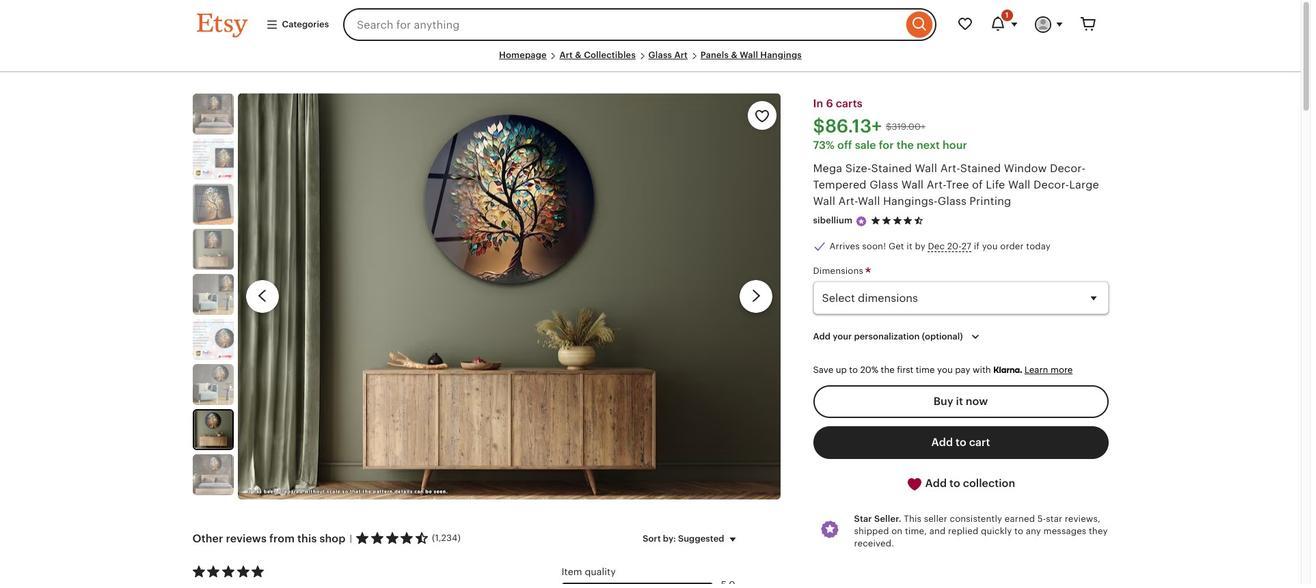 Task type: describe. For each thing, give the bounding box(es) containing it.
wall up star_seller image
[[858, 196, 881, 207]]

arrives soon! get it by dec 20-27 if you order today
[[830, 241, 1051, 252]]

20%
[[861, 365, 879, 376]]

buy it now
[[934, 396, 988, 407]]

73% off sale for the next hour
[[813, 140, 968, 151]]

homepage link
[[499, 50, 547, 60]]

pay
[[955, 365, 971, 376]]

time
[[916, 365, 935, 376]]

art & collectibles link
[[560, 50, 636, 60]]

add to cart button
[[813, 427, 1109, 459]]

other
[[193, 533, 223, 545]]

$319.00+
[[886, 121, 926, 132]]

collection
[[963, 478, 1016, 489]]

2 vertical spatial art-
[[839, 196, 858, 207]]

add for add to collection
[[926, 478, 947, 489]]

Search for anything text field
[[343, 8, 903, 41]]

wall down next
[[915, 163, 938, 175]]

0 vertical spatial it
[[907, 241, 913, 252]]

menu bar containing homepage
[[197, 49, 1105, 73]]

next
[[917, 140, 940, 151]]

your
[[833, 332, 852, 342]]

hangings
[[761, 50, 802, 60]]

wall up sibellium link in the top of the page
[[813, 196, 836, 207]]

save up to 20% the first time you pay with klarna. learn more
[[813, 365, 1073, 376]]

add for add your personalization (optional)
[[813, 332, 831, 342]]

0 vertical spatial glass
[[649, 50, 672, 60]]

received.
[[854, 539, 895, 549]]

mega size-stained wall art-stained window decor-tempered glass image 6 image
[[193, 274, 234, 315]]

dimensions
[[813, 266, 866, 276]]

soon! get
[[863, 241, 905, 252]]

1 vertical spatial art-
[[927, 179, 946, 191]]

& for panels
[[731, 50, 738, 60]]

if
[[974, 241, 980, 252]]

1 stained from the left
[[872, 163, 912, 175]]

now
[[966, 396, 988, 407]]

item
[[562, 567, 582, 578]]

buy it now button
[[813, 386, 1109, 418]]

glass art
[[649, 50, 688, 60]]

they
[[1089, 526, 1108, 537]]

reviews
[[226, 533, 267, 545]]

learn
[[1025, 365, 1049, 376]]

this
[[904, 514, 922, 524]]

0 vertical spatial decor-
[[1050, 163, 1086, 175]]

categories button
[[255, 12, 339, 37]]

order
[[1001, 241, 1024, 252]]

categories banner
[[172, 0, 1129, 49]]

reviews,
[[1065, 514, 1101, 524]]

messages
[[1044, 526, 1087, 537]]

today
[[1027, 241, 1051, 252]]

& for art
[[575, 50, 582, 60]]

mega size-stained wall art-stained window decor-tempered glass image 7 image
[[193, 319, 234, 361]]

tree
[[946, 179, 969, 191]]

sort by: suggested button
[[633, 525, 751, 554]]

$86.13+ $319.00+
[[813, 116, 926, 137]]

up
[[836, 365, 847, 376]]

the for for
[[897, 140, 914, 151]]

the for 20%
[[881, 365, 895, 376]]

tempered
[[813, 179, 867, 191]]

categories
[[282, 19, 329, 29]]

save
[[813, 365, 834, 376]]

to inside add to collection button
[[950, 478, 961, 489]]

(optional)
[[922, 332, 963, 342]]

it inside buy it now button
[[956, 396, 964, 407]]

mega size-stained wall art-stained window decor- tempered glass wall art-tree of life wall decor-large wall art-wall hangings-glass printing
[[813, 163, 1100, 207]]

learn more button
[[1025, 365, 1073, 376]]

size-
[[846, 163, 872, 175]]

and
[[930, 526, 946, 537]]

klarna.
[[994, 365, 1023, 376]]

homepage
[[499, 50, 547, 60]]

printing
[[970, 196, 1012, 207]]

this seller consistently earned 5-star reviews, shipped on time, and replied quickly to any messages they received.
[[854, 514, 1108, 549]]

earned
[[1005, 514, 1035, 524]]

cart
[[970, 437, 990, 448]]

hour
[[943, 140, 968, 151]]

to inside the add to cart button
[[956, 437, 967, 448]]

from
[[269, 533, 295, 545]]

20-
[[948, 241, 962, 252]]

1 art from the left
[[560, 50, 573, 60]]

with
[[973, 365, 991, 376]]

73%
[[813, 140, 835, 151]]

sibellium
[[813, 216, 853, 226]]

in 6 carts
[[813, 98, 863, 110]]



Task type: vqa. For each thing, say whether or not it's contained in the screenshot.
Personalized Wooden Guitar Picks Box,Custom Engraved Guitar Pick Box Storage,Guitar Plectrum Organizer,Music Gift for Guitarist Musician "image"
no



Task type: locate. For each thing, give the bounding box(es) containing it.
arrives
[[830, 241, 860, 252]]

consistently
[[950, 514, 1003, 524]]

more
[[1051, 365, 1073, 376]]

$86.13+
[[813, 116, 882, 137]]

seller.
[[875, 514, 902, 524]]

to down earned
[[1015, 526, 1024, 537]]

star
[[854, 514, 872, 524]]

for
[[879, 140, 894, 151]]

0 horizontal spatial stained
[[872, 163, 912, 175]]

1 vertical spatial it
[[956, 396, 964, 407]]

stained
[[872, 163, 912, 175], [961, 163, 1001, 175]]

mega
[[813, 163, 843, 175]]

2 vertical spatial glass
[[938, 196, 967, 207]]

2 horizontal spatial glass
[[938, 196, 967, 207]]

add to collection
[[923, 478, 1016, 489]]

1 vertical spatial add
[[932, 437, 953, 448]]

art- up hangings-
[[927, 179, 946, 191]]

the
[[897, 140, 914, 151], [881, 365, 895, 376]]

it
[[907, 241, 913, 252], [956, 396, 964, 407]]

glass down categories banner
[[649, 50, 672, 60]]

off
[[838, 140, 853, 151]]

decor- up 'large'
[[1050, 163, 1086, 175]]

menu bar
[[197, 49, 1105, 73]]

0 horizontal spatial you
[[938, 365, 953, 376]]

|
[[350, 534, 352, 544]]

glass
[[649, 50, 672, 60], [870, 179, 899, 191], [938, 196, 967, 207]]

collectibles
[[584, 50, 636, 60]]

seller
[[924, 514, 948, 524]]

add inside add to collection button
[[926, 478, 947, 489]]

0 horizontal spatial mega size-stained wall art-stained window decor-tempered glass image 9 image
[[194, 411, 232, 449]]

suggested
[[678, 534, 725, 544]]

mega size-stained wall art-stained window decor-tempered glass image 10 image
[[193, 455, 234, 496]]

add up seller
[[926, 478, 947, 489]]

0 vertical spatial you
[[982, 241, 998, 252]]

6
[[826, 98, 833, 110]]

large
[[1070, 179, 1100, 191]]

art left panels
[[675, 50, 688, 60]]

mega size-stained wall art-stained window decor-tempered glass image 5 image
[[193, 229, 234, 270]]

decor- down window
[[1034, 179, 1070, 191]]

wall
[[740, 50, 758, 60], [915, 163, 938, 175], [902, 179, 924, 191], [1009, 179, 1031, 191], [813, 196, 836, 207], [858, 196, 881, 207]]

5-
[[1038, 514, 1047, 524]]

add your personalization (optional)
[[813, 332, 963, 342]]

shipped
[[854, 526, 889, 537]]

you left pay
[[938, 365, 953, 376]]

on
[[892, 526, 903, 537]]

0 horizontal spatial the
[[881, 365, 895, 376]]

to inside this seller consistently earned 5-star reviews, shipped on time, and replied quickly to any messages they received.
[[1015, 526, 1024, 537]]

1 horizontal spatial it
[[956, 396, 964, 407]]

1 horizontal spatial mega size-stained wall art-stained window decor-tempered glass image 9 image
[[238, 93, 781, 500]]

by
[[915, 241, 926, 252]]

1 & from the left
[[575, 50, 582, 60]]

add inside the add your personalization (optional) dropdown button
[[813, 332, 831, 342]]

0 horizontal spatial glass
[[649, 50, 672, 60]]

item quality
[[562, 567, 616, 578]]

time,
[[905, 526, 927, 537]]

1 horizontal spatial &
[[731, 50, 738, 60]]

& left collectibles
[[575, 50, 582, 60]]

wall down window
[[1009, 179, 1031, 191]]

1 button
[[982, 8, 1027, 41]]

glass art link
[[649, 50, 688, 60]]

carts
[[836, 98, 863, 110]]

0 vertical spatial art-
[[941, 163, 961, 175]]

27
[[962, 241, 972, 252]]

art- down tempered
[[839, 196, 858, 207]]

add your personalization (optional) button
[[803, 323, 994, 352]]

mega size-stained wall art-stained window decor-tempered glass image 4 image
[[193, 184, 234, 225]]

mega size-stained wall art-stained window decor-tempered glass image 9 image
[[238, 93, 781, 500], [194, 411, 232, 449]]

decor-
[[1050, 163, 1086, 175], [1034, 179, 1070, 191]]

it right "buy"
[[956, 396, 964, 407]]

None search field
[[343, 8, 937, 41]]

you right if
[[982, 241, 998, 252]]

1 vertical spatial the
[[881, 365, 895, 376]]

wall inside menu bar
[[740, 50, 758, 60]]

art-
[[941, 163, 961, 175], [927, 179, 946, 191], [839, 196, 858, 207]]

hangings-
[[884, 196, 938, 207]]

stained up of
[[961, 163, 1001, 175]]

add for add to cart
[[932, 437, 953, 448]]

add left your
[[813, 332, 831, 342]]

other reviews from this shop |
[[193, 533, 352, 545]]

to
[[850, 365, 858, 376], [956, 437, 967, 448], [950, 478, 961, 489], [1015, 526, 1024, 537]]

of
[[972, 179, 983, 191]]

1 horizontal spatial you
[[982, 241, 998, 252]]

in
[[813, 98, 824, 110]]

add left cart
[[932, 437, 953, 448]]

1 horizontal spatial art
[[675, 50, 688, 60]]

1 vertical spatial you
[[938, 365, 953, 376]]

2 & from the left
[[731, 50, 738, 60]]

first
[[897, 365, 914, 376]]

to right up
[[850, 365, 858, 376]]

star seller.
[[854, 514, 902, 524]]

star
[[1046, 514, 1063, 524]]

mega size-stained wall art-stained window decor-tempered glass image 3 image
[[193, 139, 234, 180]]

1 horizontal spatial the
[[897, 140, 914, 151]]

glass down the tree
[[938, 196, 967, 207]]

& right panels
[[731, 50, 738, 60]]

to left collection
[[950, 478, 961, 489]]

life
[[986, 179, 1006, 191]]

art
[[560, 50, 573, 60], [675, 50, 688, 60]]

sort
[[643, 534, 661, 544]]

glass down size-
[[870, 179, 899, 191]]

2 art from the left
[[675, 50, 688, 60]]

mega size-stained wall art-stained window decor-tempered glass image 8 image
[[193, 365, 234, 406]]

sibellium link
[[813, 216, 853, 226]]

wall left hangings
[[740, 50, 758, 60]]

(1,234)
[[432, 533, 461, 544]]

add inside the add to cart button
[[932, 437, 953, 448]]

1 horizontal spatial stained
[[961, 163, 1001, 175]]

add to collection button
[[813, 468, 1109, 501]]

replied
[[949, 526, 979, 537]]

this
[[297, 533, 317, 545]]

sale
[[855, 140, 877, 151]]

1
[[1006, 11, 1009, 19]]

0 horizontal spatial art
[[560, 50, 573, 60]]

sort by: suggested
[[643, 534, 725, 544]]

the left first
[[881, 365, 895, 376]]

add to cart
[[932, 437, 990, 448]]

1 vertical spatial decor-
[[1034, 179, 1070, 191]]

dec
[[928, 241, 945, 252]]

shop
[[320, 533, 346, 545]]

it left by
[[907, 241, 913, 252]]

1 horizontal spatial glass
[[870, 179, 899, 191]]

1 vertical spatial glass
[[870, 179, 899, 191]]

by:
[[663, 534, 676, 544]]

panels
[[701, 50, 729, 60]]

stained down 73% off sale for the next hour
[[872, 163, 912, 175]]

personalization
[[854, 332, 920, 342]]

mega size-stained wall art-stained window decor-tempered glass image 2 image
[[193, 94, 234, 135]]

none search field inside categories banner
[[343, 8, 937, 41]]

0 horizontal spatial it
[[907, 241, 913, 252]]

art- up the tree
[[941, 163, 961, 175]]

wall up hangings-
[[902, 179, 924, 191]]

0 vertical spatial the
[[897, 140, 914, 151]]

star_seller image
[[856, 215, 868, 228]]

2 vertical spatial add
[[926, 478, 947, 489]]

2 stained from the left
[[961, 163, 1001, 175]]

panels & wall hangings
[[701, 50, 802, 60]]

0 vertical spatial add
[[813, 332, 831, 342]]

to left cart
[[956, 437, 967, 448]]

quality
[[585, 567, 616, 578]]

the right for
[[897, 140, 914, 151]]

buy
[[934, 396, 954, 407]]

art & collectibles
[[560, 50, 636, 60]]

0 horizontal spatial &
[[575, 50, 582, 60]]

art right the homepage
[[560, 50, 573, 60]]



